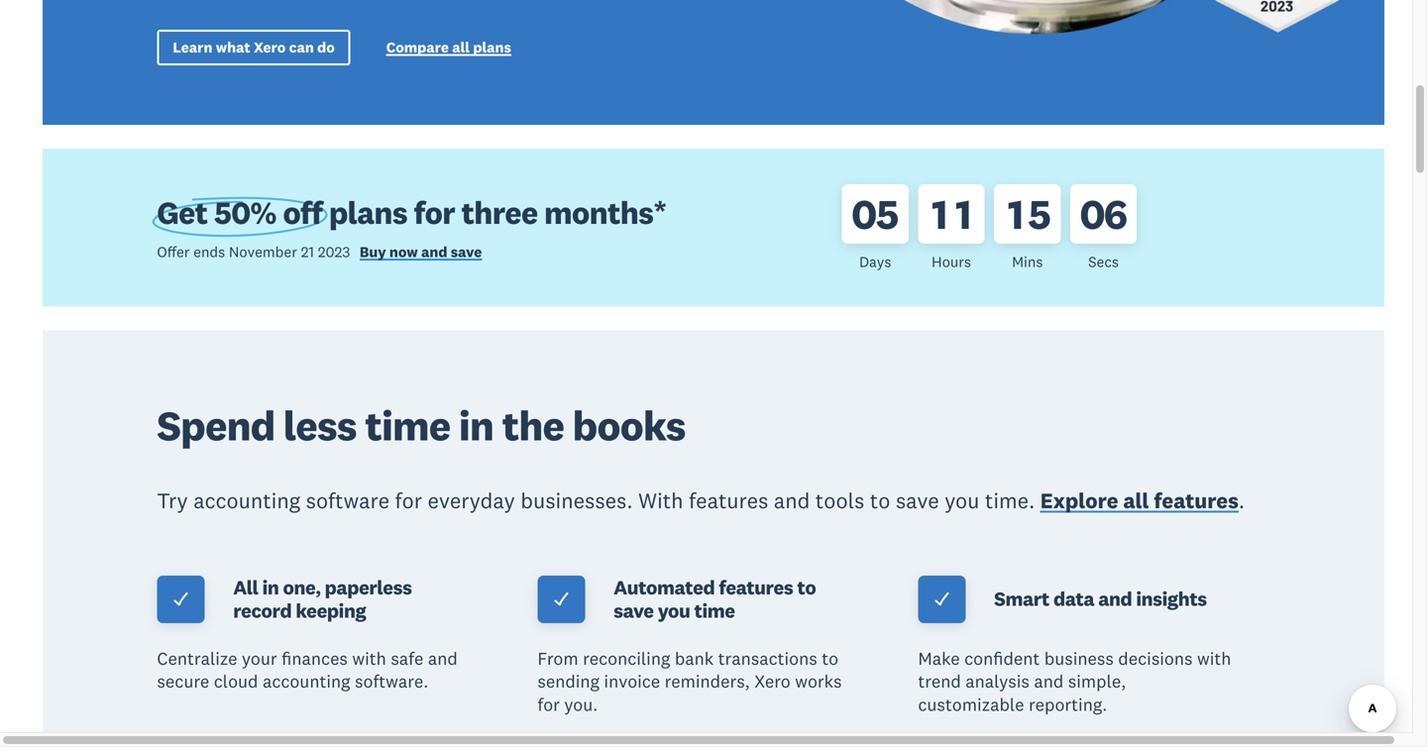 Task type: locate. For each thing, give the bounding box(es) containing it.
1 0 from the left
[[852, 188, 877, 240]]

all
[[233, 576, 258, 601]]

1 horizontal spatial plans
[[473, 38, 511, 57]]

safe
[[391, 648, 424, 670]]

plans
[[473, 38, 511, 57], [329, 193, 407, 233]]

0 vertical spatial you
[[945, 487, 980, 515]]

xero
[[254, 38, 286, 57], [755, 671, 791, 693]]

and right now
[[421, 243, 448, 261]]

0 vertical spatial xero
[[254, 38, 286, 57]]

secure
[[157, 671, 210, 693]]

plans inside compare all plans link
[[473, 38, 511, 57]]

0
[[852, 188, 877, 240], [1080, 188, 1105, 240]]

accounting down finances
[[263, 671, 351, 693]]

1 horizontal spatial 1
[[956, 188, 971, 240]]

0 vertical spatial plans
[[473, 38, 511, 57]]

software.
[[355, 671, 429, 693]]

features inside automated features to save you time
[[719, 576, 793, 601]]

and
[[421, 243, 448, 261], [774, 487, 810, 515], [1099, 587, 1133, 612], [428, 648, 458, 670], [1034, 671, 1064, 693]]

2 5 from the left
[[1029, 188, 1051, 240]]

1 vertical spatial save
[[896, 487, 940, 515]]

you up bank
[[658, 599, 691, 623]]

for right the software
[[395, 487, 422, 515]]

tick image
[[172, 591, 190, 609], [553, 591, 570, 609]]

from reconciling bank transactions to sending invoice reminders, xero works for you.
[[538, 648, 842, 716]]

reporting.
[[1029, 694, 1108, 716]]

1 for 1 5
[[1008, 188, 1024, 240]]

now
[[390, 243, 418, 261]]

0 horizontal spatial 0
[[852, 188, 877, 240]]

you
[[945, 487, 980, 515], [658, 599, 691, 623]]

for
[[414, 193, 455, 233], [395, 487, 422, 515], [538, 694, 560, 716]]

with
[[352, 648, 387, 670], [1198, 648, 1232, 670]]

learn what xero can do
[[173, 38, 335, 57]]

the
[[502, 400, 564, 452]]

features
[[689, 487, 769, 515], [1154, 487, 1239, 515], [719, 576, 793, 601]]

1 vertical spatial in
[[262, 576, 279, 601]]

tick image up centralize at the bottom left of page
[[172, 591, 190, 609]]

0 horizontal spatial all
[[452, 38, 470, 57]]

2 vertical spatial to
[[822, 648, 839, 670]]

2 tick image from the left
[[553, 591, 570, 609]]

to up transactions
[[798, 576, 816, 601]]

time.
[[985, 487, 1035, 515]]

compare all plans link
[[386, 38, 511, 61]]

tick image for all
[[172, 591, 190, 609]]

1 vertical spatial accounting
[[263, 671, 351, 693]]

with up software. on the left bottom
[[352, 648, 387, 670]]

1 horizontal spatial 5
[[1029, 188, 1051, 240]]

to up works
[[822, 648, 839, 670]]

you left time.
[[945, 487, 980, 515]]

0 vertical spatial save
[[451, 243, 482, 261]]

1 1 from the left
[[932, 188, 948, 240]]

05 days, 11 hours, 15 minutes and 06 seconds timer
[[842, 173, 1271, 283]]

and right safe
[[428, 648, 458, 670]]

3 1 from the left
[[1008, 188, 1024, 240]]

0 horizontal spatial xero
[[254, 38, 286, 57]]

to inside from reconciling bank transactions to sending invoice reminders, xero works for you.
[[822, 648, 839, 670]]

automated
[[614, 576, 715, 601]]

for up 'buy now and save' link
[[414, 193, 455, 233]]

2 horizontal spatial 1
[[1008, 188, 1024, 240]]

1 vertical spatial you
[[658, 599, 691, 623]]

0 horizontal spatial to
[[798, 576, 816, 601]]

0 horizontal spatial time
[[365, 400, 450, 452]]

2 0 from the left
[[1080, 188, 1105, 240]]

customizable
[[919, 694, 1025, 716]]

0 vertical spatial time
[[365, 400, 450, 452]]

get 50% off
[[157, 193, 323, 233]]

1 horizontal spatial save
[[614, 599, 654, 623]]

xero down transactions
[[755, 671, 791, 693]]

save inside automated features to save you time
[[614, 599, 654, 623]]

1 horizontal spatial time
[[695, 599, 735, 623]]

plans for three months*
[[323, 193, 667, 233]]

sending
[[538, 671, 600, 693]]

0 horizontal spatial you
[[658, 599, 691, 623]]

0 horizontal spatial save
[[451, 243, 482, 261]]

paperless
[[325, 576, 412, 601]]

everyday
[[428, 487, 515, 515]]

one,
[[283, 576, 321, 601]]

accounting
[[193, 487, 301, 515], [263, 671, 351, 693]]

1 5 from the left
[[876, 188, 899, 240]]

1 vertical spatial xero
[[755, 671, 791, 693]]

all
[[452, 38, 470, 57], [1124, 487, 1150, 515]]

accounting inside centralize your finances with safe and secure cloud accounting software.
[[263, 671, 351, 693]]

0 vertical spatial to
[[870, 487, 891, 515]]

plans right compare on the left of the page
[[473, 38, 511, 57]]

2 with from the left
[[1198, 648, 1232, 670]]

all right the explore
[[1124, 487, 1150, 515]]

0 horizontal spatial 5
[[876, 188, 899, 240]]

time right less
[[365, 400, 450, 452]]

tick image for automated
[[553, 591, 570, 609]]

1 horizontal spatial with
[[1198, 648, 1232, 670]]

explore all features link
[[1041, 487, 1239, 519]]

2 vertical spatial for
[[538, 694, 560, 716]]

to right tools
[[870, 487, 891, 515]]

all right compare on the left of the page
[[452, 38, 470, 57]]

5 up days
[[876, 188, 899, 240]]

2 vertical spatial save
[[614, 599, 654, 623]]

plans up buy
[[329, 193, 407, 233]]

1 vertical spatial time
[[695, 599, 735, 623]]

1 vertical spatial to
[[798, 576, 816, 601]]

2 horizontal spatial to
[[870, 487, 891, 515]]

with inside "make confident business decisions with trend analysis and simple, customizable reporting."
[[1198, 648, 1232, 670]]

xero left can
[[254, 38, 286, 57]]

0 horizontal spatial tick image
[[172, 591, 190, 609]]

learn what xero can do link
[[157, 30, 351, 66]]

1 with from the left
[[352, 648, 387, 670]]

0 horizontal spatial in
[[262, 576, 279, 601]]

xero inside from reconciling bank transactions to sending invoice reminders, xero works for you.
[[755, 671, 791, 693]]

0 horizontal spatial 1
[[932, 188, 948, 240]]

1 horizontal spatial tick image
[[553, 591, 570, 609]]

for down sending
[[538, 694, 560, 716]]

with
[[639, 487, 684, 515]]

smart
[[995, 587, 1050, 612]]

xero inside learn what xero can do link
[[254, 38, 286, 57]]

to
[[870, 487, 891, 515], [798, 576, 816, 601], [822, 648, 839, 670]]

1 horizontal spatial all
[[1124, 487, 1150, 515]]

mins
[[1012, 253, 1043, 271]]

can
[[289, 38, 314, 57]]

reminders,
[[665, 671, 750, 693]]

in right the all
[[262, 576, 279, 601]]

months*
[[544, 193, 667, 233]]

with inside centralize your finances with safe and secure cloud accounting software.
[[352, 648, 387, 670]]

1 horizontal spatial to
[[822, 648, 839, 670]]

0 vertical spatial in
[[459, 400, 494, 452]]

spend
[[157, 400, 275, 452]]

to inside automated features to save you time
[[798, 576, 816, 601]]

buy
[[360, 243, 386, 261]]

time up bank
[[695, 599, 735, 623]]

invoice
[[604, 671, 661, 693]]

in inside all in one, paperless record keeping
[[262, 576, 279, 601]]

save up reconciling
[[614, 599, 654, 623]]

1 horizontal spatial 0
[[1080, 188, 1105, 240]]

confident
[[965, 648, 1040, 670]]

offer
[[157, 243, 190, 261]]

and up the "reporting." in the right bottom of the page
[[1034, 671, 1064, 693]]

save down plans for three months*
[[451, 243, 482, 261]]

0 horizontal spatial with
[[352, 648, 387, 670]]

0 up 'secs'
[[1080, 188, 1105, 240]]

0 up days
[[852, 188, 877, 240]]

in
[[459, 400, 494, 452], [262, 576, 279, 601]]

save right tools
[[896, 487, 940, 515]]

save
[[451, 243, 482, 261], [896, 487, 940, 515], [614, 599, 654, 623]]

1
[[932, 188, 948, 240], [956, 188, 971, 240], [1008, 188, 1024, 240]]

5
[[876, 188, 899, 240], [1029, 188, 1051, 240]]

5 up mins
[[1029, 188, 1051, 240]]

automated features to save you time
[[614, 576, 816, 623]]

with right decisions
[[1198, 648, 1232, 670]]

0 horizontal spatial plans
[[329, 193, 407, 233]]

in left the
[[459, 400, 494, 452]]

0 for 6
[[1080, 188, 1105, 240]]

1 horizontal spatial xero
[[755, 671, 791, 693]]

tick image up from
[[553, 591, 570, 609]]

insights
[[1137, 587, 1207, 612]]

record
[[233, 599, 292, 623]]

accounting right try
[[193, 487, 301, 515]]

0 for 5
[[852, 188, 877, 240]]

1 tick image from the left
[[172, 591, 190, 609]]

time
[[365, 400, 450, 452], [695, 599, 735, 623]]



Task type: vqa. For each thing, say whether or not it's contained in the screenshot.


Task type: describe. For each thing, give the bounding box(es) containing it.
a xero user decorating a cake with blue icing. social proof badges surrounding the circular image. image
[[728, 0, 1385, 125]]

days
[[860, 253, 892, 271]]

time inside automated features to save you time
[[695, 599, 735, 623]]

1 5
[[1008, 188, 1051, 240]]

centralize your finances with safe and secure cloud accounting software.
[[157, 648, 458, 693]]

all in one, paperless record keeping
[[233, 576, 412, 623]]

1 horizontal spatial in
[[459, 400, 494, 452]]

2 horizontal spatial save
[[896, 487, 940, 515]]

0 vertical spatial for
[[414, 193, 455, 233]]

software
[[306, 487, 390, 515]]

1 vertical spatial plans
[[329, 193, 407, 233]]

6
[[1104, 188, 1128, 240]]

do
[[317, 38, 335, 57]]

works
[[795, 671, 842, 693]]

5 for 0 5
[[876, 188, 899, 240]]

0 6
[[1080, 188, 1128, 240]]

keeping
[[296, 599, 366, 623]]

books
[[573, 400, 686, 452]]

ends
[[194, 243, 225, 261]]

what
[[216, 38, 251, 57]]

bank
[[675, 648, 714, 670]]

0 vertical spatial all
[[452, 38, 470, 57]]

november
[[229, 243, 297, 261]]

2023
[[318, 243, 350, 261]]

compare all plans
[[386, 38, 511, 57]]

0 vertical spatial accounting
[[193, 487, 301, 515]]

and inside centralize your finances with safe and secure cloud accounting software.
[[428, 648, 458, 670]]

1 for 1 1
[[932, 188, 948, 240]]

1 horizontal spatial you
[[945, 487, 980, 515]]

2 1 from the left
[[956, 188, 971, 240]]

try accounting software for everyday businesses. with features and tools to save you time. explore all features .
[[157, 487, 1245, 515]]

less
[[284, 400, 357, 452]]

hours
[[932, 253, 972, 271]]

spend less time in the books
[[157, 400, 686, 452]]

secs
[[1089, 253, 1119, 271]]

you inside automated features to save you time
[[658, 599, 691, 623]]

from
[[538, 648, 579, 670]]

explore
[[1041, 487, 1119, 515]]

5 for 1 5
[[1029, 188, 1051, 240]]

.
[[1239, 487, 1245, 515]]

three
[[462, 193, 538, 233]]

tick image
[[933, 591, 951, 609]]

cloud
[[214, 671, 258, 693]]

trend
[[919, 671, 962, 693]]

get
[[157, 193, 208, 233]]

1 vertical spatial for
[[395, 487, 422, 515]]

try
[[157, 487, 188, 515]]

data
[[1054, 587, 1095, 612]]

smart data and insights
[[995, 587, 1207, 612]]

make confident business decisions with trend analysis and simple, customizable reporting.
[[919, 648, 1232, 716]]

centralize
[[157, 648, 238, 670]]

and left tools
[[774, 487, 810, 515]]

reconciling
[[583, 648, 671, 670]]

businesses.
[[521, 487, 633, 515]]

offer ends november 21 2023 buy now and save
[[157, 243, 482, 261]]

decisions
[[1119, 648, 1193, 670]]

and right data
[[1099, 587, 1133, 612]]

simple,
[[1069, 671, 1127, 693]]

make
[[919, 648, 960, 670]]

50%
[[214, 193, 277, 233]]

your
[[242, 648, 277, 670]]

0 5
[[852, 188, 899, 240]]

learn
[[173, 38, 213, 57]]

1 1
[[932, 188, 971, 240]]

off
[[283, 193, 323, 233]]

and inside "make confident business decisions with trend analysis and simple, customizable reporting."
[[1034, 671, 1064, 693]]

tools
[[816, 487, 865, 515]]

you.
[[565, 694, 598, 716]]

business
[[1045, 648, 1114, 670]]

21
[[301, 243, 314, 261]]

1 vertical spatial all
[[1124, 487, 1150, 515]]

for inside from reconciling bank transactions to sending invoice reminders, xero works for you.
[[538, 694, 560, 716]]

transactions
[[718, 648, 818, 670]]

compare
[[386, 38, 449, 57]]

analysis
[[966, 671, 1030, 693]]

buy now and save link
[[360, 243, 482, 265]]

finances
[[282, 648, 348, 670]]



